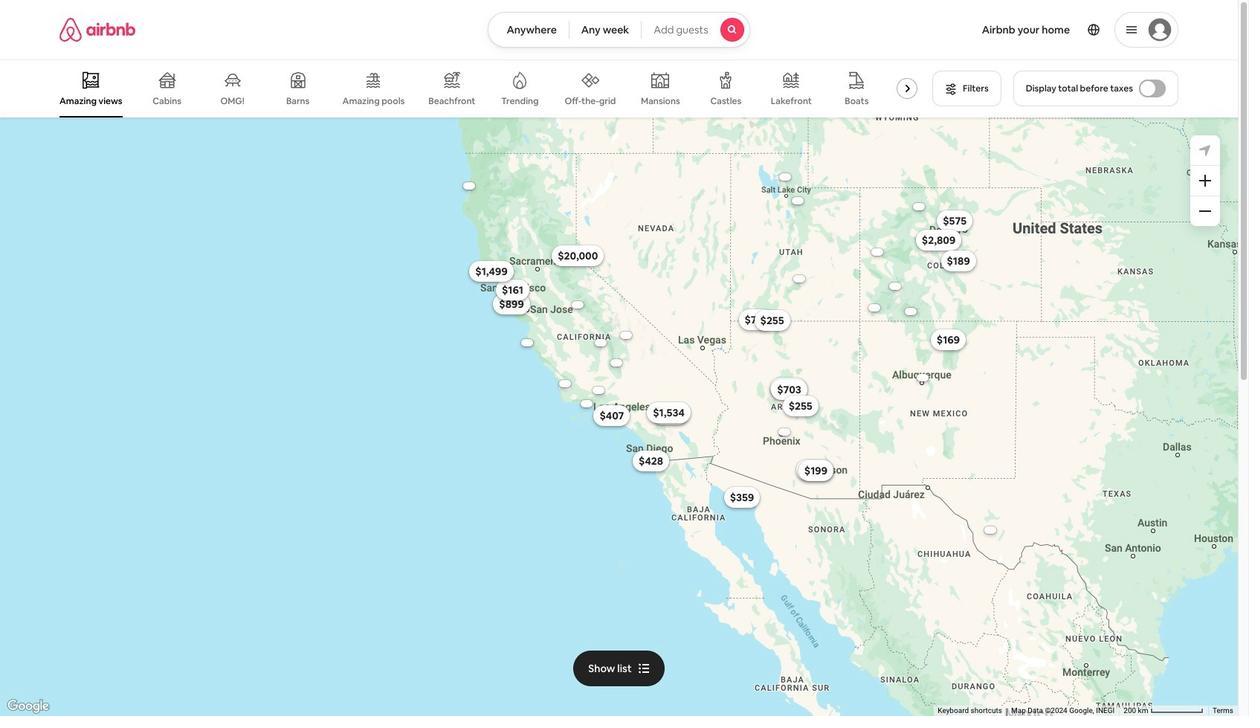 Task type: locate. For each thing, give the bounding box(es) containing it.
None search field
[[488, 12, 750, 48]]

google image
[[4, 697, 53, 716]]

group
[[60, 60, 950, 118]]



Task type: vqa. For each thing, say whether or not it's contained in the screenshot.
Google 'image'
yes



Task type: describe. For each thing, give the bounding box(es) containing it.
zoom in image
[[1200, 175, 1212, 187]]

google map
showing 80 stays. region
[[0, 118, 1239, 716]]

profile element
[[768, 0, 1179, 60]]

zoom out image
[[1200, 205, 1212, 217]]



